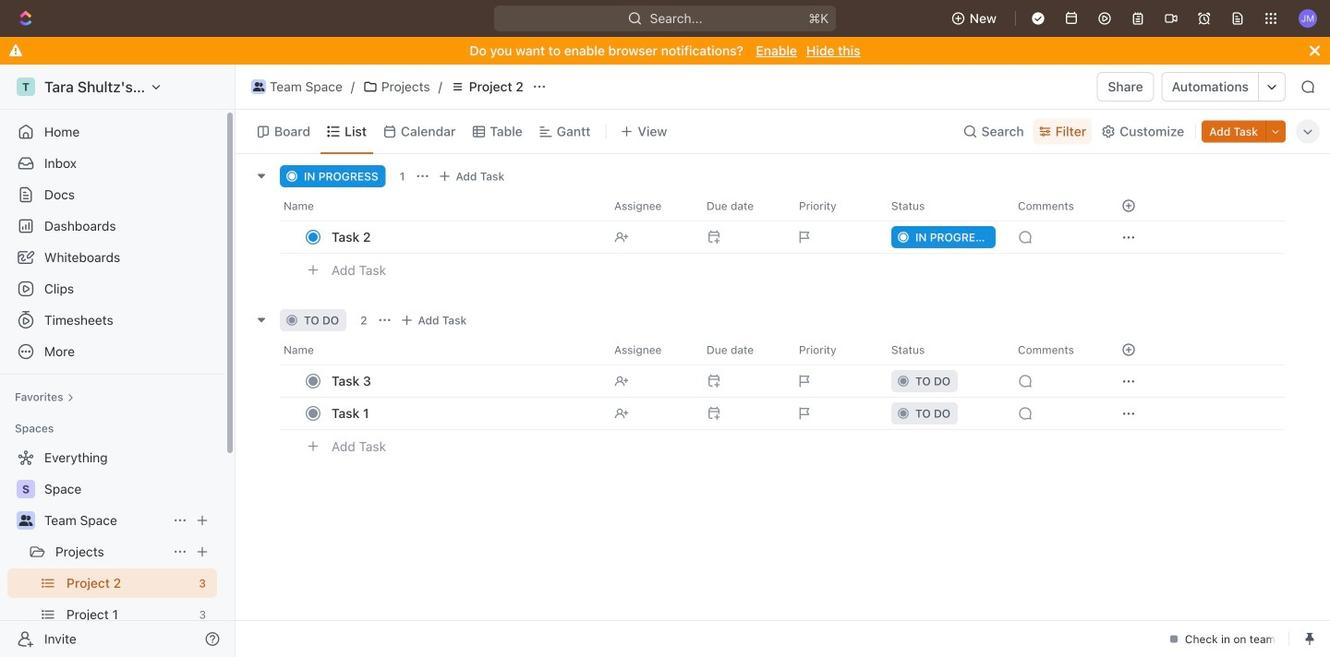 Task type: describe. For each thing, give the bounding box(es) containing it.
space, , element
[[17, 481, 35, 499]]

sidebar navigation
[[0, 65, 239, 658]]



Task type: locate. For each thing, give the bounding box(es) containing it.
tara shultz's workspace, , element
[[17, 78, 35, 96]]

1 horizontal spatial user group image
[[253, 82, 265, 91]]

tree inside sidebar 'navigation'
[[7, 444, 217, 658]]

user group image
[[253, 82, 265, 91], [19, 516, 33, 527]]

tree
[[7, 444, 217, 658]]

user group image inside 'tree'
[[19, 516, 33, 527]]

1 vertical spatial user group image
[[19, 516, 33, 527]]

0 vertical spatial user group image
[[253, 82, 265, 91]]

0 horizontal spatial user group image
[[19, 516, 33, 527]]



Task type: vqa. For each thing, say whether or not it's contained in the screenshot.
4th "option" from the right
no



